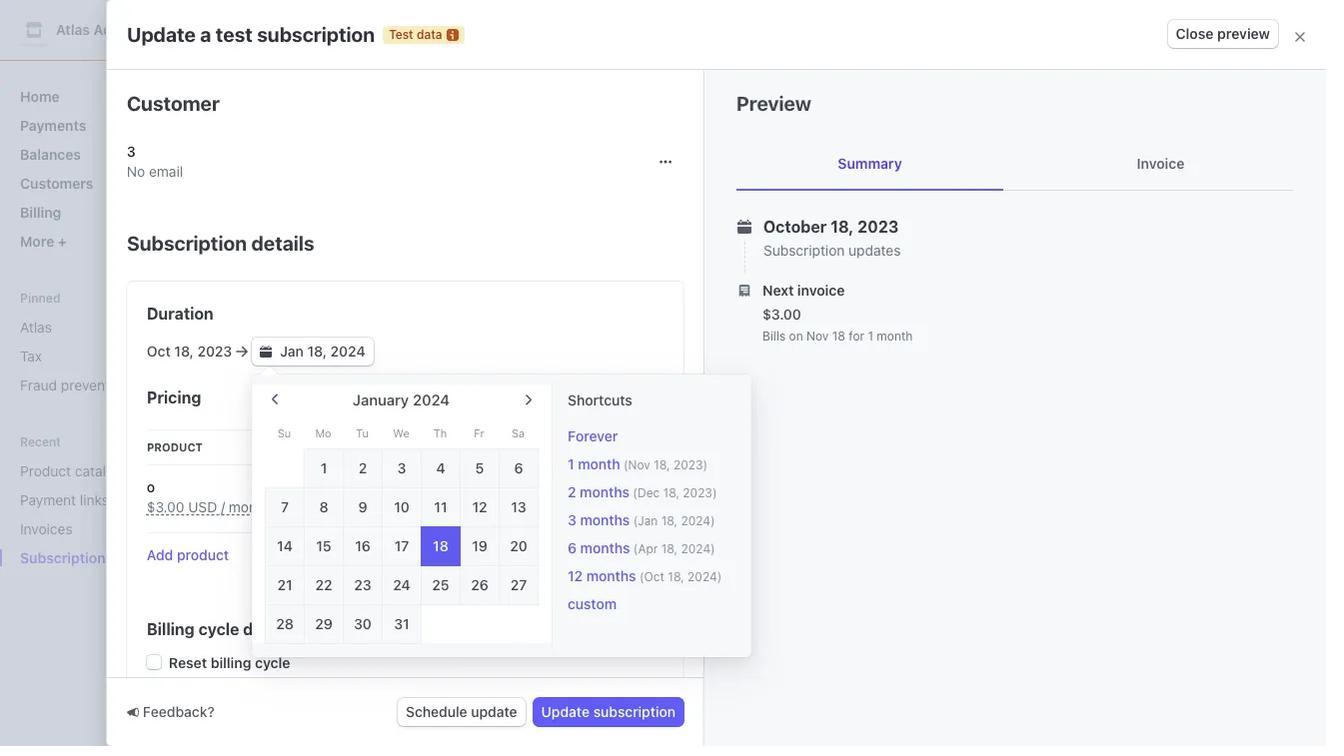 Task type: locate. For each thing, give the bounding box(es) containing it.
0 horizontal spatial tax
[[493, 547, 514, 564]]

payments link
[[12, 109, 203, 142]]

$3.00 inside next invoice $3.00 bills on nov 18 for 1 month
[[763, 306, 801, 323]]

0 horizontal spatial update
[[127, 22, 196, 45]]

schedule
[[406, 704, 467, 721]]

1 horizontal spatial 2
[[568, 484, 576, 501]]

( inside 2 months ( dec 18, 2023 )
[[633, 486, 638, 501]]

$3.00 usd / month inside button
[[147, 499, 270, 516]]

1 vertical spatial svg image
[[640, 494, 652, 506]]

$3.00 usd / month up product
[[147, 499, 270, 516]]

1 for 1
[[321, 460, 327, 477]]

qty
[[413, 441, 437, 454]]

subscription inside october 18, 2023 subscription updates
[[764, 242, 845, 259]]

0 horizontal spatial customer
[[127, 92, 220, 115]]

0 horizontal spatial usd
[[188, 499, 217, 516]]

2 down tu
[[359, 460, 367, 477]]

6 right 20 'button'
[[568, 540, 577, 557]]

tab list containing current
[[259, 254, 1246, 296]]

12 up custom at the bottom left of the page
[[568, 568, 583, 585]]

test right a
[[216, 22, 253, 45]]

( inside 6 months ( apr 18, 2024 )
[[633, 542, 638, 557]]

2024 left auto
[[672, 358, 702, 373]]

$3.00 down o
[[147, 499, 184, 516]]

subscription down october
[[764, 242, 845, 259]]

1 down mo
[[321, 460, 327, 477]]

1 horizontal spatial atlas
[[56, 21, 90, 38]]

current button
[[259, 254, 583, 296]]

1 horizontal spatial 18
[[832, 329, 845, 344]]

cycle up the reset billing cycle
[[198, 621, 239, 639]]

1 vertical spatial customer
[[263, 323, 326, 336]]

( for 6 months
[[633, 542, 638, 557]]

oct
[[147, 343, 171, 360], [644, 570, 665, 585]]

1 horizontal spatial billing
[[147, 621, 195, 639]]

0 vertical spatial billing
[[528, 201, 567, 218]]

1 vertical spatial 6
[[568, 540, 577, 557]]

2 horizontal spatial billing
[[740, 323, 783, 336]]

18 inside 18 button
[[433, 538, 449, 555]]

tax inside button
[[493, 547, 514, 564]]

12 for 12 months ( oct 18, 2024 )
[[568, 568, 583, 585]]

core navigation links element
[[12, 80, 203, 258]]

1 horizontal spatial subscription
[[764, 242, 845, 259]]

1 for 1 month ( nov 18, 2023 )
[[568, 456, 574, 473]]

balances link
[[12, 138, 203, 171]]

months for 6 months
[[580, 540, 630, 557]]

test left 'data' in the top of the page
[[389, 26, 413, 41]]

customer up jan 18, 2024 button
[[263, 323, 326, 336]]

auto link
[[732, 348, 791, 384]]

( up 6 months ( apr 18, 2024 )
[[633, 514, 638, 529]]

0 horizontal spatial 3
[[127, 143, 136, 160]]

18, right dec
[[663, 486, 680, 501]]

nov right on
[[807, 329, 829, 344]]

1 inside button
[[321, 460, 327, 477]]

billing up more
[[20, 204, 61, 221]]

svg image
[[660, 156, 672, 168], [640, 494, 652, 506]]

add right '17'
[[413, 547, 440, 564]]

1 right "for"
[[868, 329, 873, 344]]

atlas
[[56, 21, 90, 38], [20, 319, 52, 336]]

scenarios
[[570, 201, 632, 218]]

1 horizontal spatial tax
[[551, 389, 571, 406]]

1 horizontal spatial update
[[541, 704, 590, 721]]

0 horizontal spatial billing
[[211, 655, 251, 672]]

6 for 6
[[514, 460, 523, 477]]

1 vertical spatial oct
[[644, 570, 665, 585]]

18 left "for"
[[832, 329, 845, 344]]

0 vertical spatial product
[[799, 323, 854, 336]]

2024 inside region
[[413, 391, 450, 409]]

2024 up 6 months ( apr 18, 2024 )
[[681, 514, 711, 529]]

$3.00 down "6" button
[[488, 491, 526, 508]]

) inside '12 months ( oct 18, 2024 )'
[[717, 570, 722, 585]]

th
[[433, 427, 447, 440]]

invoice link
[[1027, 138, 1294, 190]]

12 inside "button"
[[472, 499, 487, 516]]

0 horizontal spatial /
[[221, 499, 225, 516]]

$3.00 usd / month
[[488, 491, 612, 508], [147, 499, 270, 516]]

/ inside button
[[221, 499, 225, 516]]

0 vertical spatial details
[[251, 232, 314, 255]]

2 vertical spatial billing
[[147, 621, 195, 639]]

schedule update
[[406, 704, 517, 721]]

tab list
[[259, 128, 1246, 165], [737, 138, 1294, 191], [259, 254, 1246, 296]]

1 horizontal spatial 6
[[568, 540, 577, 557]]

2 inside 2 button
[[359, 460, 367, 477]]

billing left on
[[740, 323, 783, 336]]

0 horizontal spatial $3.00
[[147, 499, 184, 516]]

1 vertical spatial tax
[[493, 547, 514, 564]]

months for 3 months
[[580, 512, 630, 529]]

subscription up duration at the left of page
[[127, 232, 247, 255]]

test right with
[[753, 201, 779, 218]]

jan
[[280, 343, 304, 360], [627, 358, 648, 373], [638, 514, 658, 529]]

add left product
[[147, 547, 173, 564]]

0 horizontal spatial 2
[[359, 460, 367, 477]]

17
[[394, 538, 409, 555]]

close
[[1176, 25, 1214, 42]]

0 vertical spatial nov
[[807, 329, 829, 344]]

add coupon button
[[413, 574, 493, 594]]

atlas account
[[56, 21, 149, 38]]

subscription inside button
[[593, 704, 676, 721]]

0 vertical spatial 2
[[359, 460, 367, 477]]

2024 down 6 months ( apr 18, 2024 )
[[688, 570, 717, 585]]

Search search field
[[247, 11, 811, 48]]

test
[[216, 22, 253, 45], [753, 201, 779, 218]]

( up 3 months ( jan 18, 2024 )
[[633, 486, 638, 501]]

jan right svg icon
[[280, 343, 304, 360]]

) for 6 months
[[711, 542, 715, 557]]

update for update subscription
[[541, 704, 590, 721]]

oct down 'apr'
[[644, 570, 665, 585]]

add inside button
[[413, 547, 440, 564]]

2023
[[858, 218, 899, 236], [197, 343, 232, 360], [674, 458, 703, 473], [683, 486, 712, 501]]

1 horizontal spatial 3
[[397, 460, 406, 477]]

tax
[[20, 348, 42, 365]]

and
[[443, 201, 467, 218]]

3 up no
[[127, 143, 136, 160]]

0 horizontal spatial subscription
[[127, 232, 247, 255]]

2024 inside 3 months ( jan 18, 2024 )
[[681, 514, 711, 529]]

2023 right dec
[[683, 486, 712, 501]]

1 vertical spatial details
[[243, 621, 295, 639]]

auto
[[746, 358, 773, 373]]

0 vertical spatial 6
[[514, 460, 523, 477]]

0 vertical spatial svg image
[[660, 156, 672, 168]]

add for add coupon
[[413, 575, 440, 592]]

month
[[877, 329, 913, 344], [578, 456, 620, 473], [570, 491, 612, 508], [229, 499, 270, 516]]

next
[[763, 282, 794, 299]]

months for 12 months
[[586, 568, 636, 585]]

usd
[[530, 491, 559, 508], [188, 499, 217, 516]]

1 vertical spatial 18
[[433, 538, 449, 555]]

1 vertical spatial test
[[753, 201, 779, 218]]

21
[[277, 577, 292, 594]]

1 vertical spatial test
[[299, 201, 326, 218]]

12
[[472, 499, 487, 516], [568, 568, 583, 585]]

email
[[149, 163, 183, 180]]

search
[[279, 21, 325, 38]]

collect tax automatically
[[501, 389, 664, 406]]

1 horizontal spatial $3.00
[[488, 491, 526, 508]]

2023 inside october 18, 2023 subscription updates
[[858, 218, 899, 236]]

2024 up january
[[330, 343, 365, 360]]

30 button
[[343, 605, 383, 645]]

months up custom at the bottom left of the page
[[586, 568, 636, 585]]

add right 24
[[413, 575, 440, 592]]

fraud prevention link
[[12, 369, 203, 402]]

0 horizontal spatial nov
[[628, 458, 650, 473]]

invoice
[[1137, 155, 1185, 172]]

billing down billing cycle details
[[211, 655, 251, 672]]

tu
[[356, 427, 369, 440]]

0 vertical spatial test
[[216, 22, 253, 45]]

1 horizontal spatial 12
[[568, 568, 583, 585]]

billing
[[20, 204, 61, 221], [740, 323, 783, 336], [147, 621, 195, 639]]

update right update
[[541, 704, 590, 721]]

coupon
[[443, 575, 493, 592]]

oct down duration at the left of page
[[147, 343, 171, 360]]

0 horizontal spatial 6
[[514, 460, 523, 477]]

0 horizontal spatial 18
[[433, 538, 449, 555]]

0 horizontal spatial test
[[299, 201, 326, 218]]

2023 inside 1 month ( nov 18, 2023 )
[[674, 458, 703, 473]]

12 button
[[460, 488, 500, 528]]

0 horizontal spatial oct
[[147, 343, 171, 360]]

1 down forever button
[[568, 456, 574, 473]]

billing for billing cycle details
[[147, 621, 195, 639]]

18
[[832, 329, 845, 344], [433, 538, 449, 555]]

1 horizontal spatial test
[[753, 201, 779, 218]]

$3.00 up bills
[[763, 306, 801, 323]]

( inside 3 months ( jan 18, 2024 )
[[633, 514, 638, 529]]

18, inside '12 months ( oct 18, 2024 )'
[[668, 570, 684, 585]]

product up payment
[[20, 463, 71, 480]]

0 horizontal spatial 12
[[472, 499, 487, 516]]

) inside 1 month ( nov 18, 2023 )
[[703, 458, 708, 473]]

2023 up 2 months ( dec 18, 2023 )
[[674, 458, 703, 473]]

18, right —
[[307, 343, 327, 360]]

/ up product
[[221, 499, 225, 516]]

6 down sa
[[514, 460, 523, 477]]

1 horizontal spatial customer
[[263, 323, 326, 336]]

18, up updates
[[831, 218, 854, 236]]

1 horizontal spatial oct
[[644, 570, 665, 585]]

2023 inside 2 months ( dec 18, 2023 )
[[683, 486, 712, 501]]

2 horizontal spatial $3.00
[[763, 306, 801, 323]]

12 down 5 button
[[472, 499, 487, 516]]

0 horizontal spatial billing
[[20, 204, 61, 221]]

) for 2 months
[[712, 486, 717, 501]]

2024 inside button
[[330, 343, 365, 360]]

nov inside next invoice $3.00 bills on nov 18 for 1 month
[[807, 329, 829, 344]]

15 button
[[304, 527, 344, 567]]

3 inside button
[[397, 460, 406, 477]]

january
[[353, 391, 409, 409]]

) inside 3 months ( jan 18, 2024 )
[[711, 514, 715, 529]]

product up o
[[147, 441, 203, 454]]

0 horizontal spatial atlas
[[20, 319, 52, 336]]

tax right 19
[[493, 547, 514, 564]]

atlas left account
[[56, 21, 90, 38]]

jan inside button
[[280, 343, 304, 360]]

1 horizontal spatial nov
[[807, 329, 829, 344]]

2023 down duration at the left of page
[[197, 343, 232, 360]]

( inside 1 month ( nov 18, 2023 )
[[624, 458, 628, 473]]

subscription
[[257, 22, 375, 45], [593, 704, 676, 721]]

test left your
[[299, 201, 326, 218]]

0 vertical spatial cycle
[[198, 621, 239, 639]]

29 button
[[304, 605, 344, 645]]

( up 2 months ( dec 18, 2023 )
[[624, 458, 628, 473]]

apr
[[638, 542, 658, 557]]

month inside next invoice $3.00 bills on nov 18 for 1 month
[[877, 329, 913, 344]]

25 button
[[421, 566, 461, 606]]

atlas inside button
[[56, 21, 90, 38]]

0 horizontal spatial cycle
[[198, 621, 239, 639]]

0 horizontal spatial test
[[216, 22, 253, 45]]

months left 'apr'
[[580, 540, 630, 557]]

3
[[127, 143, 136, 160], [397, 460, 406, 477], [568, 512, 577, 529]]

2 vertical spatial product
[[20, 463, 71, 480]]

add
[[147, 547, 173, 564], [413, 547, 440, 564], [413, 575, 440, 592]]

atlas down the pinned
[[20, 319, 52, 336]]

update inside button
[[541, 704, 590, 721]]

0 horizontal spatial product
[[20, 463, 71, 480]]

product down invoice
[[799, 323, 854, 336]]

test your integrations and simulate billing scenarios through time with test clocks
[[299, 201, 825, 218]]

/ right "13"
[[563, 491, 567, 508]]

7
[[281, 499, 289, 516]]

pinned navigation links element
[[12, 290, 203, 402]]

1 vertical spatial update
[[541, 704, 590, 721]]

1 vertical spatial subscription
[[593, 704, 676, 721]]

18, up 6 months ( apr 18, 2024 )
[[661, 514, 678, 529]]

1 horizontal spatial test
[[389, 26, 413, 41]]

product
[[799, 323, 854, 336], [147, 441, 203, 454], [20, 463, 71, 480]]

update left a
[[127, 22, 196, 45]]

2024 right 'apr'
[[681, 542, 711, 557]]

18, right 'apr'
[[661, 542, 678, 557]]

2024 up th
[[413, 391, 450, 409]]

billing up "reset billing cycle" checkbox
[[147, 621, 195, 639]]

recent element
[[0, 455, 219, 575]]

through
[[636, 201, 687, 218]]

1 horizontal spatial product
[[147, 441, 203, 454]]

0 vertical spatial atlas
[[56, 21, 90, 38]]

months down 1 month ( nov 18, 2023 )
[[580, 484, 630, 501]]

1 horizontal spatial 1
[[568, 456, 574, 473]]

3 inside "3 no email"
[[127, 143, 136, 160]]

billing right "simulate"
[[528, 201, 567, 218]]

( inside '12 months ( oct 18, 2024 )'
[[640, 570, 644, 585]]

$3.00 usd / month button
[[147, 498, 288, 518]]

3 for 3 months ( jan 18, 2024 )
[[568, 512, 577, 529]]

2023 up updates
[[858, 218, 899, 236]]

0 horizontal spatial $3.00 usd / month
[[147, 499, 270, 516]]

1 month ( nov 18, 2023 )
[[568, 456, 708, 473]]

usd right "13"
[[530, 491, 559, 508]]

jan up 6 months ( apr 18, 2024 )
[[638, 514, 658, 529]]

update for update a test subscription
[[127, 22, 196, 45]]

23
[[354, 577, 371, 594]]

3 down we
[[397, 460, 406, 477]]

0 vertical spatial billing
[[20, 204, 61, 221]]

customer up "3 no email"
[[127, 92, 220, 115]]

1 vertical spatial nov
[[628, 458, 650, 473]]

1 vertical spatial atlas
[[20, 319, 52, 336]]

3 right 13 button
[[568, 512, 577, 529]]

test data
[[389, 26, 442, 41]]

2 horizontal spatial 1
[[868, 329, 873, 344]]

$3.00 usd / month down "6" button
[[488, 491, 612, 508]]

test
[[635, 62, 661, 74]]

nov up 2 months ( dec 18, 2023 )
[[628, 458, 650, 473]]

0 vertical spatial update
[[127, 22, 196, 45]]

2024 inside '12 months ( oct 18, 2024 )'
[[688, 570, 717, 585]]

svg image up 3 months ( jan 18, 2024 )
[[640, 494, 652, 506]]

0 vertical spatial 3
[[127, 143, 136, 160]]

0 horizontal spatial subscription
[[257, 22, 375, 45]]

svg image up through at the top of the page
[[660, 156, 672, 168]]

1 vertical spatial 2
[[568, 484, 576, 501]]

1
[[868, 329, 873, 344], [568, 456, 574, 473], [321, 460, 327, 477]]

1 horizontal spatial cycle
[[255, 655, 290, 672]]

october
[[764, 218, 827, 236]]

0 vertical spatial 12
[[472, 499, 487, 516]]

18, inside october 18, 2023 subscription updates
[[831, 218, 854, 236]]

1 vertical spatial product
[[147, 441, 203, 454]]

invoice
[[797, 282, 845, 299]]

0 vertical spatial test
[[389, 26, 413, 41]]

january 2024
[[353, 391, 450, 409]]

0 vertical spatial subscription
[[257, 22, 375, 45]]

fraud
[[20, 377, 57, 394]]

subscriptions
[[20, 550, 113, 567]]

6 button
[[499, 449, 539, 489]]

atlas inside pinned element
[[20, 319, 52, 336]]

details down 21 button
[[243, 621, 295, 639]]

1 horizontal spatial subscription
[[593, 704, 676, 721]]

( down 'apr'
[[640, 570, 644, 585]]

18, down 6 months ( apr 18, 2024 )
[[668, 570, 684, 585]]

1 horizontal spatial billing
[[528, 201, 567, 218]]

2 months ( dec 18, 2023 )
[[568, 484, 717, 501]]

add default tax button
[[413, 546, 514, 566]]

0 vertical spatial 18
[[832, 329, 845, 344]]

custom
[[568, 596, 617, 613]]

2 vertical spatial 3
[[568, 512, 577, 529]]

usd up product
[[188, 499, 217, 516]]

6 inside button
[[514, 460, 523, 477]]

18 down 11 button
[[433, 538, 449, 555]]

1 inside next invoice $3.00 bills on nov 18 for 1 month
[[868, 329, 873, 344]]

default
[[443, 547, 490, 564]]

billing inside core navigation links element
[[20, 204, 61, 221]]

18, up the automatically
[[651, 358, 668, 373]]

( up '12 months ( oct 18, 2024 )'
[[633, 542, 638, 557]]

18, up dec
[[654, 458, 670, 473]]

) inside 2 months ( dec 18, 2023 )
[[712, 486, 717, 501]]

2 horizontal spatial product
[[799, 323, 854, 336]]

2 horizontal spatial 3
[[568, 512, 577, 529]]

30
[[354, 616, 372, 633]]

cycle down 28 button
[[255, 655, 290, 672]]

move forward to switch to the next month. image
[[512, 383, 546, 417]]

1 vertical spatial 12
[[568, 568, 583, 585]]

months up 6 months ( apr 18, 2024 )
[[580, 512, 630, 529]]

1 vertical spatial 3
[[397, 460, 406, 477]]

2 down the total
[[568, 484, 576, 501]]

tax right move forward to switch to the next month. image
[[551, 389, 571, 406]]

3 for 3
[[397, 460, 406, 477]]

) inside 6 months ( apr 18, 2024 )
[[711, 542, 715, 557]]

details up current
[[251, 232, 314, 255]]

dec
[[638, 486, 660, 501]]

0 horizontal spatial 1
[[321, 460, 327, 477]]

next invoice $3.00 bills on nov 18 for 1 month
[[763, 282, 913, 344]]



Task type: describe. For each thing, give the bounding box(es) containing it.
billing link
[[12, 196, 203, 229]]

11
[[434, 499, 447, 516]]

close preview
[[1176, 25, 1270, 42]]

test for test data
[[389, 26, 413, 41]]

1 horizontal spatial $3.00 usd / month
[[488, 491, 612, 508]]

3 months ( jan 18, 2024 )
[[568, 512, 715, 529]]

1 horizontal spatial usd
[[530, 491, 559, 508]]

1 vertical spatial billing
[[211, 655, 251, 672]]

result
[[265, 395, 306, 412]]

( for 3 months
[[633, 514, 638, 529]]

fraud prevention
[[20, 377, 129, 394]]

nov inside 1 month ( nov 18, 2023 )
[[628, 458, 650, 473]]

payment links link
[[12, 484, 175, 517]]

mo
[[315, 427, 331, 440]]

0 vertical spatial tax
[[551, 389, 571, 406]]

22 button
[[304, 566, 344, 606]]

atlas for atlas
[[20, 319, 52, 336]]

invoices link
[[12, 513, 175, 546]]

integrations
[[362, 201, 439, 218]]

scheduled
[[602, 266, 670, 283]]

catalog
[[75, 463, 122, 480]]

january 2024 region
[[252, 375, 1151, 653]]

customers link
[[12, 167, 203, 200]]

( for 12 months
[[640, 570, 644, 585]]

october 18, 2023 subscription updates
[[764, 218, 901, 259]]

payments
[[20, 117, 86, 134]]

update subscription
[[541, 704, 676, 721]]

12 for 12
[[472, 499, 487, 516]]

payment
[[20, 492, 76, 509]]

( for 2 months
[[633, 486, 638, 501]]

test data
[[635, 62, 691, 74]]

current
[[270, 266, 319, 283]]

$3.00 inside $3.00 usd / month button
[[147, 499, 184, 516]]

month inside button
[[229, 499, 270, 516]]

19 button
[[460, 527, 500, 567]]

billing for the billing link
[[20, 204, 61, 221]]

3 for 3 no email
[[127, 143, 136, 160]]

18, inside 6 months ( apr 18, 2024 )
[[661, 542, 678, 557]]

cancels
[[578, 358, 624, 373]]

your
[[330, 201, 358, 218]]

more button
[[12, 225, 203, 258]]

account
[[94, 21, 149, 38]]

—
[[263, 357, 275, 374]]

26 button
[[460, 566, 500, 606]]

Reset billing cycle checkbox
[[147, 656, 161, 670]]

atlas for atlas account
[[56, 21, 90, 38]]

customers
[[20, 175, 93, 192]]

for
[[849, 329, 865, 344]]

fr
[[474, 427, 485, 440]]

pinned
[[20, 291, 61, 306]]

jan inside 3 months ( jan 18, 2024 )
[[638, 514, 658, 529]]

tab list containing summary
[[737, 138, 1294, 191]]

4
[[436, 460, 445, 477]]

reset billing cycle
[[169, 655, 290, 672]]

18, inside button
[[307, 343, 327, 360]]

1 horizontal spatial /
[[563, 491, 567, 508]]

recent
[[20, 435, 61, 450]]

usd inside button
[[188, 499, 217, 516]]

6 for 6 months ( apr 18, 2024 )
[[568, 540, 577, 557]]

product
[[177, 547, 229, 564]]

2024 inside 6 months ( apr 18, 2024 )
[[681, 542, 711, 557]]

15
[[316, 538, 331, 555]]

1 vertical spatial billing
[[740, 323, 783, 336]]

months for 2 months
[[580, 484, 630, 501]]

5 button
[[460, 449, 500, 489]]

time
[[691, 201, 719, 218]]

2 button
[[343, 449, 383, 489]]

) for 12 months
[[717, 570, 722, 585]]

18, inside 2 months ( dec 18, 2023 )
[[663, 486, 680, 501]]

a
[[200, 22, 211, 45]]

24
[[393, 577, 410, 594]]

26
[[471, 577, 488, 594]]

more
[[20, 233, 58, 250]]

scheduled button
[[591, 254, 914, 296]]

shortcuts
[[568, 392, 632, 409]]

1 vertical spatial cycle
[[255, 655, 290, 672]]

) for 3 months
[[711, 514, 715, 529]]

6 months ( apr 18, 2024 )
[[568, 540, 715, 557]]

add coupon
[[413, 575, 493, 592]]

add product button
[[147, 546, 229, 566]]

27 button
[[499, 566, 539, 606]]

recent navigation links element
[[0, 434, 219, 575]]

update
[[471, 704, 517, 721]]

8
[[319, 499, 328, 516]]

28
[[276, 616, 294, 633]]

) for 1 month
[[703, 458, 708, 473]]

product catalog link
[[12, 455, 175, 488]]

5
[[475, 460, 484, 477]]

20
[[510, 538, 527, 555]]

forever button
[[568, 427, 618, 447]]

2 for 2
[[359, 460, 367, 477]]

payment links
[[20, 492, 109, 509]]

updates
[[849, 242, 901, 259]]

duration
[[147, 305, 214, 323]]

12 months ( oct 18, 2024 )
[[568, 568, 722, 585]]

pricing
[[147, 389, 201, 407]]

svg image
[[260, 346, 272, 358]]

pinned element
[[12, 311, 203, 402]]

test for test your integrations and simulate billing scenarios through time with test clocks
[[299, 201, 326, 218]]

home
[[20, 88, 60, 105]]

move backward to switch to the previous month. image
[[258, 383, 292, 417]]

1 button
[[304, 449, 344, 489]]

total
[[575, 441, 612, 454]]

— link
[[259, 348, 564, 384]]

product inside recent element
[[20, 463, 71, 480]]

0 horizontal spatial svg image
[[640, 494, 652, 506]]

jan 18, 2024 button
[[252, 338, 373, 366]]

18, inside 3 months ( jan 18, 2024 )
[[661, 514, 678, 529]]

27
[[510, 577, 527, 594]]

7 button
[[265, 488, 305, 528]]

10 button
[[382, 488, 422, 528]]

18 inside next invoice $3.00 bills on nov 18 for 1 month
[[832, 329, 845, 344]]

1 horizontal spatial svg image
[[660, 156, 672, 168]]

18, down duration at the left of page
[[174, 343, 194, 360]]

data
[[664, 62, 691, 74]]

preview
[[1217, 25, 1270, 42]]

10
[[394, 499, 410, 516]]

su
[[278, 427, 291, 440]]

0 vertical spatial customer
[[127, 92, 220, 115]]

13
[[511, 499, 526, 516]]

preview
[[737, 92, 811, 115]]

23 button
[[343, 566, 383, 606]]

clocks
[[783, 201, 825, 218]]

9 button
[[343, 488, 383, 528]]

0 vertical spatial oct
[[147, 343, 171, 360]]

18, inside 1 month ( nov 18, 2023 )
[[654, 458, 670, 473]]

jan right 'cancels'
[[627, 358, 648, 373]]

11 button
[[421, 488, 461, 528]]

reset
[[169, 655, 207, 672]]

2 for 2 months ( dec 18, 2023 )
[[568, 484, 576, 501]]

17 button
[[382, 527, 422, 567]]

oct inside '12 months ( oct 18, 2024 )'
[[644, 570, 665, 585]]

tax link
[[12, 340, 203, 373]]

add for add product
[[147, 547, 173, 564]]

jan 18, 2024
[[280, 343, 365, 360]]

add for add default tax
[[413, 547, 440, 564]]

4 button
[[421, 449, 461, 489]]

simulate
[[470, 201, 525, 218]]

( for 1 month
[[624, 458, 628, 473]]

31 button
[[382, 605, 422, 645]]



Task type: vqa. For each thing, say whether or not it's contained in the screenshot.
CURRENT button
yes



